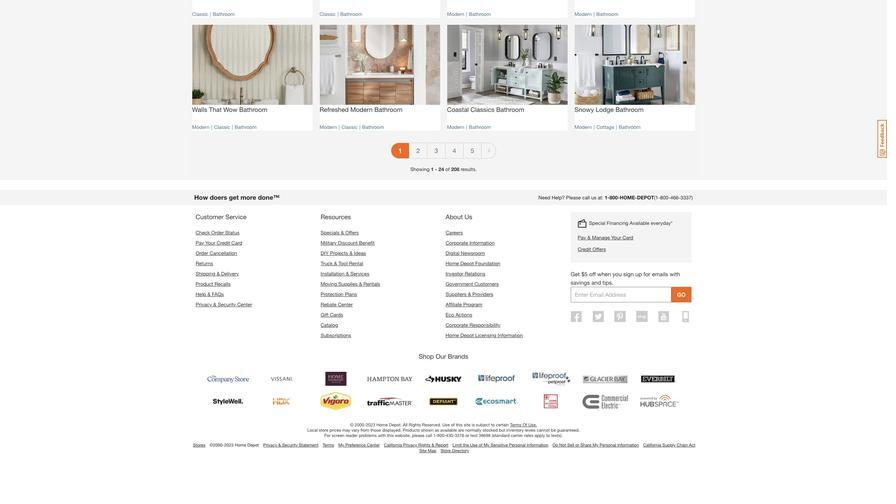 Task type: locate. For each thing, give the bounding box(es) containing it.
or left text in the right bottom of the page
[[466, 433, 469, 438]]

corporate down 'eco actions'
[[446, 322, 468, 328]]

your up order cancellation
[[205, 240, 215, 246]]

2 vertical spatial of
[[479, 443, 483, 448]]

done™
[[258, 194, 280, 201]]

stretchy image image for refreshed modern bathroom
[[320, 25, 440, 105]]

1 horizontal spatial offers
[[593, 246, 606, 252]]

2 modern | classic | bathroom from the left
[[320, 124, 384, 130]]

1 vertical spatial 1-
[[433, 433, 437, 438]]

1 vertical spatial security
[[282, 443, 298, 448]]

card up credit offers link
[[623, 235, 633, 241]]

to left certain
[[491, 422, 495, 428]]

& down government customers
[[468, 291, 471, 297]]

1 horizontal spatial personal
[[600, 443, 616, 448]]

0 horizontal spatial personal
[[509, 443, 526, 448]]

1 vertical spatial corporate
[[446, 322, 468, 328]]

& for truck & tool rental
[[334, 261, 337, 267]]

modern link for coastal classics bathroom
[[447, 124, 464, 130]]

3
[[435, 147, 438, 155]]

walls that wow bathroom
[[192, 106, 267, 113]]

1 horizontal spatial call
[[582, 195, 590, 201]]

order up pay your credit card
[[211, 230, 224, 236]]

california supply chain act link
[[643, 443, 696, 448]]

pay down check
[[196, 240, 204, 246]]

trafficmaster image
[[367, 392, 412, 412]]

showing
[[410, 166, 430, 172]]

1 vertical spatial of
[[451, 422, 455, 428]]

2023 up problems at the left bottom of page
[[366, 422, 375, 428]]

diy projects & ideas
[[321, 250, 366, 256]]

0 horizontal spatial security
[[218, 302, 236, 308]]

modern
[[447, 11, 464, 17], [575, 11, 592, 17], [350, 106, 373, 113], [192, 124, 209, 130], [320, 124, 337, 130], [447, 124, 464, 130], [575, 124, 592, 130]]

1 horizontal spatial my
[[484, 443, 490, 448]]

0 vertical spatial rights
[[409, 422, 421, 428]]

home decorators collection image
[[313, 369, 359, 389]]

statement
[[299, 443, 319, 448]]

1 horizontal spatial 800-
[[610, 195, 620, 201]]

1- right at:
[[605, 195, 610, 201]]

0 horizontal spatial classic | bathroom
[[192, 11, 235, 17]]

0 vertical spatial call
[[582, 195, 590, 201]]

1 horizontal spatial 1
[[431, 166, 434, 172]]

home accents holiday image
[[529, 392, 574, 412]]

modern | classic | bathroom for modern
[[320, 124, 384, 130]]

0 vertical spatial of
[[446, 166, 450, 172]]

0 vertical spatial or
[[466, 433, 469, 438]]

& up the 'recalls'
[[217, 271, 220, 277]]

your down financing
[[611, 235, 621, 241]]

0 vertical spatial corporate
[[446, 240, 468, 246]]

-
[[435, 166, 437, 172]]

430-
[[446, 433, 455, 438]]

home down eco
[[446, 332, 459, 338]]

0 horizontal spatial privacy
[[196, 302, 212, 308]]

call left as
[[426, 433, 432, 438]]

1 horizontal spatial modern | classic | bathroom
[[320, 124, 384, 130]]

pay up the credit offers
[[578, 235, 586, 241]]

800- right at:
[[610, 195, 620, 201]]

projects
[[330, 250, 348, 256]]

0 vertical spatial to
[[491, 422, 495, 428]]

providers
[[473, 291, 493, 297]]

0 vertical spatial use
[[442, 422, 450, 428]]

2 horizontal spatial my
[[593, 443, 599, 448]]

military discount benefit
[[321, 240, 375, 246]]

& up supplies
[[346, 271, 349, 277]]

coastal
[[447, 106, 469, 113]]

0 horizontal spatial 1
[[398, 147, 402, 155]]

moving supplies & rentals link
[[321, 281, 380, 287]]

2 horizontal spatial privacy
[[403, 443, 417, 448]]

1 stretchy image image from the left
[[192, 25, 313, 105]]

privacy for privacy & security center
[[196, 302, 212, 308]]

modern link for walls that wow bathroom
[[192, 124, 209, 130]]

of left 'are'
[[451, 422, 455, 428]]

local
[[307, 428, 318, 433]]

1 horizontal spatial 1-
[[605, 195, 610, 201]]

1 vertical spatial order
[[196, 250, 208, 256]]

corporate down careers
[[446, 240, 468, 246]]

1 horizontal spatial use
[[470, 443, 478, 448]]

0 vertical spatial this
[[456, 422, 463, 428]]

1 left -
[[431, 166, 434, 172]]

shipping & delivery link
[[196, 271, 239, 277]]

2 my from the left
[[484, 443, 490, 448]]

investor
[[446, 271, 464, 277]]

1 horizontal spatial classic | bathroom
[[320, 11, 362, 17]]

0 horizontal spatial modern | classic | bathroom
[[192, 124, 257, 130]]

1 vertical spatial to
[[546, 433, 550, 438]]

home depot on pinterest image
[[615, 311, 626, 322]]

commercial electric image
[[583, 392, 628, 412]]

product recalls
[[196, 281, 231, 287]]

of down 38698
[[479, 443, 483, 448]]

1 horizontal spatial security
[[282, 443, 298, 448]]

vigoro image
[[313, 392, 359, 412]]

0 horizontal spatial terms
[[323, 443, 334, 448]]

offers up discount
[[345, 230, 359, 236]]

texts).
[[551, 433, 563, 438]]

1 horizontal spatial to
[[546, 433, 550, 438]]

800- right depot at the right of page
[[660, 195, 671, 201]]

2 button
[[409, 143, 427, 158]]

0 horizontal spatial use
[[442, 422, 450, 428]]

2 stretchy image image from the left
[[320, 25, 440, 105]]

©
[[350, 422, 354, 428]]

0 vertical spatial depot
[[460, 261, 474, 267]]

my down screen
[[338, 443, 344, 448]]

0 horizontal spatial california
[[384, 443, 402, 448]]

home depot foundation link
[[446, 261, 500, 267]]

2 corporate from the top
[[446, 322, 468, 328]]

1 corporate from the top
[[446, 240, 468, 246]]

modern | classic | bathroom down walls that wow bathroom
[[192, 124, 257, 130]]

security down 'faqs'
[[218, 302, 236, 308]]

1 classic | bathroom from the left
[[192, 11, 235, 17]]

special
[[589, 220, 606, 226]]

protection plans link
[[321, 291, 357, 297]]

lifeproof flooring image
[[475, 369, 520, 389]]

1- inside © 2000-2023 home depot. all rights reserved. use of this site is subject to certain terms of use. local store prices may vary from those displayed. products shown as available are normally stocked but inventory levels cannot be guaranteed. for screen reader problems with this website, please call 1-800-430-3376 or text 38698 (standard carrier rates apply to texts).
[[433, 433, 437, 438]]

center down the delivery
[[237, 302, 252, 308]]

1 horizontal spatial pay
[[578, 235, 586, 241]]

modern | classic | bathroom for that
[[192, 124, 257, 130]]

0 vertical spatial 1
[[398, 147, 402, 155]]

with inside get $5 off when you sign up for emails with savings and tips.
[[670, 271, 680, 278]]

of right 24 on the top of page
[[446, 166, 450, 172]]

normally
[[465, 428, 482, 433]]

doers
[[210, 194, 227, 201]]

home depot foundation
[[446, 261, 500, 267]]

credit down the pay & manage your card
[[578, 246, 591, 252]]

pay for pay & manage your card
[[578, 235, 586, 241]]

about us
[[446, 213, 472, 221]]

2023
[[366, 422, 375, 428], [224, 443, 234, 448]]

protection
[[321, 291, 344, 297]]

my down 38698
[[484, 443, 490, 448]]

(1-
[[654, 195, 660, 201]]

terms down for
[[323, 443, 334, 448]]

0 horizontal spatial 2023
[[224, 443, 234, 448]]

& inside pay & manage your card link
[[588, 235, 591, 241]]

& left tool
[[334, 261, 337, 267]]

0 horizontal spatial my
[[338, 443, 344, 448]]

1 horizontal spatial terms
[[510, 422, 522, 428]]

& left manage
[[588, 235, 591, 241]]

800- up report
[[437, 433, 446, 438]]

shipping
[[196, 271, 215, 277]]

use right as
[[442, 422, 450, 428]]

offers down manage
[[593, 246, 606, 252]]

0 horizontal spatial of
[[446, 166, 450, 172]]

my right share
[[593, 443, 599, 448]]

2 personal from the left
[[600, 443, 616, 448]]

security left statement
[[282, 443, 298, 448]]

center down problems at the left bottom of page
[[367, 443, 380, 448]]

0 horizontal spatial pay
[[196, 240, 204, 246]]

with right emails
[[670, 271, 680, 278]]

4 stretchy image image from the left
[[575, 25, 695, 105]]

for
[[324, 433, 331, 438]]

classic | bathroom
[[192, 11, 235, 17], [320, 11, 362, 17]]

0 horizontal spatial 800-
[[437, 433, 446, 438]]

1 vertical spatial with
[[378, 433, 386, 438]]

california for california supply chain act
[[643, 443, 661, 448]]

bathroom link
[[213, 11, 235, 17], [340, 11, 362, 17], [469, 11, 491, 17], [597, 11, 618, 17], [235, 124, 257, 130], [362, 124, 384, 130], [469, 124, 491, 130], [619, 124, 641, 130]]

0 horizontal spatial credit
[[217, 240, 230, 246]]

cards
[[330, 312, 343, 318]]

when
[[597, 271, 611, 278]]

investor relations
[[446, 271, 485, 277]]

& down 'faqs'
[[213, 302, 216, 308]]

call left us on the right of the page
[[582, 195, 590, 201]]

affiliate
[[446, 302, 462, 308]]

special financing available everyday*
[[589, 220, 673, 226]]

help?
[[552, 195, 565, 201]]

1 vertical spatial 2023
[[224, 443, 234, 448]]

rights inside © 2000-2023 home depot. all rights reserved. use of this site is subject to certain terms of use. local store prices may vary from those displayed. products shown as available are normally stocked but inventory levels cannot be guaranteed. for screen reader problems with this website, please call 1-800-430-3376 or text 38698 (standard carrier rates apply to texts).
[[409, 422, 421, 428]]

rights right all
[[409, 422, 421, 428]]

with right problems at the left bottom of page
[[378, 433, 386, 438]]

1 vertical spatial call
[[426, 433, 432, 438]]

1 horizontal spatial order
[[211, 230, 224, 236]]

home left depot.
[[377, 422, 388, 428]]

2023 right stores
[[224, 443, 234, 448]]

personal for sensitive
[[509, 443, 526, 448]]

specials & offers
[[321, 230, 359, 236]]

lodge
[[596, 106, 614, 113]]

0 horizontal spatial offers
[[345, 230, 359, 236]]

corporate information link
[[446, 240, 495, 246]]

refreshed
[[320, 106, 349, 113]]

customers
[[475, 281, 499, 287]]

personal right share
[[600, 443, 616, 448]]

product
[[196, 281, 213, 287]]

modern | classic | bathroom down refreshed modern bathroom
[[320, 124, 384, 130]]

stretchy image image for snowy lodge bathroom
[[575, 25, 695, 105]]

credit offers link
[[578, 246, 673, 253]]

classics
[[471, 106, 495, 113]]

your
[[611, 235, 621, 241], [205, 240, 215, 246]]

1 vertical spatial offers
[[593, 246, 606, 252]]

0 horizontal spatial 1-
[[433, 433, 437, 438]]

1 horizontal spatial or
[[576, 443, 579, 448]]

home depot blog image
[[637, 311, 648, 322]]

1 horizontal spatial of
[[451, 422, 455, 428]]

gift cards
[[321, 312, 343, 318]]

or inside © 2000-2023 home depot. all rights reserved. use of this site is subject to certain terms of use. local store prices may vary from those displayed. products shown as available are normally stocked but inventory levels cannot be guaranteed. for screen reader problems with this website, please call 1-800-430-3376 or text 38698 (standard carrier rates apply to texts).
[[466, 433, 469, 438]]

glacier bay image
[[583, 369, 628, 389]]

the company store image
[[206, 369, 251, 389]]

2 classic | bathroom from the left
[[320, 11, 362, 17]]

0 vertical spatial offers
[[345, 230, 359, 236]]

california for california privacy rights & report
[[384, 443, 402, 448]]

security
[[218, 302, 236, 308], [282, 443, 298, 448]]

1- down reserved.
[[433, 433, 437, 438]]

specials
[[321, 230, 340, 236]]

suppliers & providers link
[[446, 291, 493, 297]]

terms left of
[[510, 422, 522, 428]]

california down website,
[[384, 443, 402, 448]]

or right the sell
[[576, 443, 579, 448]]

0 horizontal spatial with
[[378, 433, 386, 438]]

1 horizontal spatial privacy
[[263, 443, 277, 448]]

personal down carrier
[[509, 443, 526, 448]]

to left "be"
[[546, 433, 550, 438]]

corporate information
[[446, 240, 495, 246]]

order up returns
[[196, 250, 208, 256]]

©2000-2023 home depot
[[210, 443, 259, 448]]

about
[[446, 213, 463, 221]]

home depot on youtube image
[[659, 311, 670, 322]]

3 stretchy image image from the left
[[447, 25, 568, 105]]

& for privacy & security statement
[[278, 443, 281, 448]]

1 vertical spatial use
[[470, 443, 478, 448]]

emails
[[652, 271, 668, 278]]

delivery
[[221, 271, 239, 277]]

1 left 2
[[398, 147, 402, 155]]

& right help
[[207, 291, 210, 297]]

report
[[436, 443, 448, 448]]

military discount benefit link
[[321, 240, 375, 246]]

0 vertical spatial security
[[218, 302, 236, 308]]

& for suppliers & providers
[[468, 291, 471, 297]]

use right the
[[470, 443, 478, 448]]

0 vertical spatial with
[[670, 271, 680, 278]]

1 horizontal spatial california
[[643, 443, 661, 448]]

rebate center link
[[321, 302, 353, 308]]

1 horizontal spatial 2023
[[366, 422, 375, 428]]

text
[[471, 433, 478, 438]]

1 vertical spatial depot
[[460, 332, 474, 338]]

privacy for privacy & security statement
[[263, 443, 277, 448]]

stretchy image image for coastal classics bathroom
[[447, 25, 568, 105]]

personal for my
[[600, 443, 616, 448]]

shop our brands
[[419, 353, 468, 360]]

california left supply
[[643, 443, 661, 448]]

0 horizontal spatial call
[[426, 433, 432, 438]]

1 vertical spatial rights
[[418, 443, 431, 448]]

site
[[464, 422, 471, 428]]

rebate
[[321, 302, 337, 308]]

catalog
[[321, 322, 338, 328]]

rights down please
[[418, 443, 431, 448]]

government customers link
[[446, 281, 499, 287]]

1 vertical spatial 1
[[431, 166, 434, 172]]

apply
[[535, 433, 545, 438]]

5
[[471, 147, 474, 155]]

corporate
[[446, 240, 468, 246], [446, 322, 468, 328]]

rates
[[524, 433, 534, 438]]

1 horizontal spatial with
[[670, 271, 680, 278]]

cannot
[[537, 428, 550, 433]]

1 modern | classic | bathroom from the left
[[192, 124, 257, 130]]

0 horizontal spatial this
[[387, 433, 394, 438]]

& up military discount benefit link
[[341, 230, 344, 236]]

use inside © 2000-2023 home depot. all rights reserved. use of this site is subject to certain terms of use. local store prices may vary from those displayed. products shown as available are normally stocked but inventory levels cannot be guaranteed. for screen reader problems with this website, please call 1-800-430-3376 or text 38698 (standard carrier rates apply to texts).
[[442, 422, 450, 428]]

1 personal from the left
[[509, 443, 526, 448]]

& left statement
[[278, 443, 281, 448]]

2 california from the left
[[643, 443, 661, 448]]

credit up cancellation
[[217, 240, 230, 246]]

1 california from the left
[[384, 443, 402, 448]]

this down depot.
[[387, 433, 394, 438]]

0 horizontal spatial or
[[466, 433, 469, 438]]

1 horizontal spatial credit
[[578, 246, 591, 252]]

product recalls link
[[196, 281, 231, 287]]

check
[[196, 230, 210, 236]]

stretchy image image
[[192, 25, 313, 105], [320, 25, 440, 105], [447, 25, 568, 105], [575, 25, 695, 105]]

use.
[[528, 422, 537, 428]]

this left site
[[456, 422, 463, 428]]

0 vertical spatial order
[[211, 230, 224, 236]]

bathroom
[[213, 11, 235, 17], [340, 11, 362, 17], [469, 11, 491, 17], [597, 11, 618, 17], [239, 106, 267, 113], [374, 106, 403, 113], [496, 106, 524, 113], [616, 106, 644, 113], [235, 124, 257, 130], [362, 124, 384, 130], [469, 124, 491, 130], [619, 124, 641, 130]]

cancellation
[[210, 250, 237, 256]]

how
[[194, 194, 208, 201]]

card down status
[[232, 240, 242, 246]]

home
[[446, 261, 459, 267], [446, 332, 459, 338], [377, 422, 388, 428], [235, 443, 246, 448]]

2 horizontal spatial 800-
[[660, 195, 671, 201]]

home depot licensing information
[[446, 332, 523, 338]]

0 vertical spatial 2023
[[366, 422, 375, 428]]

rentals
[[364, 281, 380, 287]]

0 horizontal spatial order
[[196, 250, 208, 256]]

center down plans on the left bottom of the page
[[338, 302, 353, 308]]

0 vertical spatial terms
[[510, 422, 522, 428]]



Task type: vqa. For each thing, say whether or not it's contained in the screenshot.


Task type: describe. For each thing, give the bounding box(es) containing it.
0 horizontal spatial center
[[237, 302, 252, 308]]

careers
[[446, 230, 463, 236]]

go button
[[672, 287, 692, 303]]

home depot mobile apps image
[[682, 311, 689, 322]]

call inside © 2000-2023 home depot. all rights reserved. use of this site is subject to certain terms of use. local store prices may vary from those displayed. products shown as available are normally stocked but inventory levels cannot be guaranteed. for screen reader problems with this website, please call 1-800-430-3376 or text 38698 (standard carrier rates apply to texts).
[[426, 433, 432, 438]]

stores link
[[193, 443, 205, 448]]

& for privacy & security center
[[213, 302, 216, 308]]

act
[[689, 443, 696, 448]]

© 2000-2023 home depot. all rights reserved. use of this site is subject to certain terms of use. local store prices may vary from those displayed. products shown as available are normally stocked but inventory levels cannot be guaranteed. for screen reader problems with this website, please call 1-800-430-3376 or text 38698 (standard carrier rates apply to texts).
[[307, 422, 580, 438]]

products
[[403, 428, 420, 433]]

& for help & faqs
[[207, 291, 210, 297]]

pay your credit card
[[196, 240, 242, 246]]

1 horizontal spatial your
[[611, 235, 621, 241]]

0 vertical spatial 1-
[[605, 195, 610, 201]]

coastal classics bathroom
[[447, 106, 524, 113]]

husky image
[[421, 369, 466, 389]]

supplies
[[338, 281, 358, 287]]

truck
[[321, 261, 333, 267]]

modern link for snowy lodge bathroom
[[575, 124, 592, 130]]

security for statement
[[282, 443, 298, 448]]

2 vertical spatial depot
[[247, 443, 259, 448]]

home depot on twitter image
[[593, 311, 604, 322]]

pay & manage your card
[[578, 235, 633, 241]]

from
[[361, 428, 369, 433]]

1 horizontal spatial center
[[338, 302, 353, 308]]

snowy lodge bathroom link
[[575, 105, 695, 120]]

and
[[592, 279, 601, 286]]

4 button
[[446, 143, 463, 158]]

1 horizontal spatial this
[[456, 422, 463, 428]]

lifeproof with petproof technology carpet image
[[529, 369, 574, 389]]

& for installation & services
[[346, 271, 349, 277]]

go
[[677, 291, 686, 298]]

but
[[499, 428, 505, 433]]

everbilt image
[[636, 369, 682, 389]]

may
[[342, 428, 350, 433]]

privacy & security statement
[[263, 443, 319, 448]]

& for pay & manage your card
[[588, 235, 591, 241]]

guaranteed.
[[557, 428, 580, 433]]

subject
[[476, 422, 490, 428]]

1 inside 'button'
[[398, 147, 402, 155]]

terms link
[[323, 443, 334, 448]]

subscriptions link
[[321, 332, 351, 338]]

order cancellation
[[196, 250, 237, 256]]

gift
[[321, 312, 329, 318]]

1 vertical spatial or
[[576, 443, 579, 448]]

supply
[[663, 443, 676, 448]]

1 my from the left
[[338, 443, 344, 448]]

newsroom
[[461, 250, 485, 256]]

reader
[[346, 433, 358, 438]]

terms inside © 2000-2023 home depot. all rights reserved. use of this site is subject to certain terms of use. local store prices may vary from those displayed. products shown as available are normally stocked but inventory levels cannot be guaranteed. for screen reader problems with this website, please call 1-800-430-3376 or text 38698 (standard carrier rates apply to texts).
[[510, 422, 522, 428]]

hubspace smart home image
[[636, 392, 682, 412]]

recalls
[[215, 281, 231, 287]]

rebate center
[[321, 302, 353, 308]]

do not sell or share my personal information
[[553, 443, 639, 448]]

cottage link
[[597, 124, 614, 130]]

ecosmart image
[[475, 392, 520, 412]]

0 horizontal spatial card
[[232, 240, 242, 246]]

protection plans
[[321, 291, 357, 297]]

3337)
[[681, 195, 693, 201]]

depot for foundation
[[460, 261, 474, 267]]

moving supplies & rentals
[[321, 281, 380, 287]]

privacy & security center
[[196, 302, 252, 308]]

modern link for refreshed modern bathroom
[[320, 124, 337, 130]]

us
[[591, 195, 597, 201]]

sensitive
[[491, 443, 508, 448]]

our
[[436, 353, 446, 360]]

corporate for corporate responsibility
[[446, 322, 468, 328]]

home depot on facebook image
[[571, 311, 582, 322]]

of inside © 2000-2023 home depot. all rights reserved. use of this site is subject to certain terms of use. local store prices may vary from those displayed. products shown as available are normally stocked but inventory levels cannot be guaranteed. for screen reader problems with this website, please call 1-800-430-3376 or text 38698 (standard carrier rates apply to texts).
[[451, 422, 455, 428]]

pay for pay your credit card
[[196, 240, 204, 246]]

feedback link image
[[878, 120, 887, 158]]

my preference center
[[338, 443, 380, 448]]

snowy lodge bathroom
[[575, 106, 644, 113]]

2023 inside © 2000-2023 home depot. all rights reserved. use of this site is subject to certain terms of use. local store prices may vary from those displayed. products shown as available are normally stocked but inventory levels cannot be guaranteed. for screen reader problems with this website, please call 1-800-430-3376 or text 38698 (standard carrier rates apply to texts).
[[366, 422, 375, 428]]

california supply chain act
[[643, 443, 696, 448]]

get
[[229, 194, 239, 201]]

depot
[[637, 195, 654, 201]]

2000-
[[355, 422, 366, 428]]

& left ideas
[[350, 250, 353, 256]]

available
[[630, 220, 650, 226]]

hampton bay image
[[367, 369, 412, 389]]

chain
[[677, 443, 688, 448]]

stylewell image
[[206, 392, 251, 412]]

home inside © 2000-2023 home depot. all rights reserved. use of this site is subject to certain terms of use. local store prices may vary from those displayed. products shown as available are normally stocked but inventory levels cannot be guaranteed. for screen reader problems with this website, please call 1-800-430-3376 or text 38698 (standard carrier rates apply to texts).
[[377, 422, 388, 428]]

plans
[[345, 291, 357, 297]]

certain
[[496, 422, 509, 428]]

466-
[[671, 195, 681, 201]]

installation & services
[[321, 271, 369, 277]]

catalog link
[[321, 322, 338, 328]]

with inside © 2000-2023 home depot. all rights reserved. use of this site is subject to certain terms of use. local store prices may vary from those displayed. products shown as available are normally stocked but inventory levels cannot be guaranteed. for screen reader problems with this website, please call 1-800-430-3376 or text 38698 (standard carrier rates apply to texts).
[[378, 433, 386, 438]]

privacy & security statement link
[[263, 443, 319, 448]]

carrier
[[511, 433, 523, 438]]

up
[[636, 271, 642, 278]]

stretchy image image for walls that wow bathroom
[[192, 25, 313, 105]]

0 vertical spatial credit
[[217, 240, 230, 246]]

eco actions link
[[446, 312, 472, 318]]

vissani image
[[259, 369, 305, 389]]

defiant image
[[421, 392, 466, 412]]

credit offers
[[578, 246, 606, 252]]

3 my from the left
[[593, 443, 599, 448]]

california privacy rights & report
[[384, 443, 448, 448]]

Enter Email Address text field
[[571, 287, 672, 303]]

1 vertical spatial this
[[387, 433, 394, 438]]

privacy & security center link
[[196, 302, 252, 308]]

depot.
[[389, 422, 402, 428]]

800- inside © 2000-2023 home depot. all rights reserved. use of this site is subject to certain terms of use. local store prices may vary from those displayed. products shown as available are normally stocked but inventory levels cannot be guaranteed. for screen reader problems with this website, please call 1-800-430-3376 or text 38698 (standard carrier rates apply to texts).
[[437, 433, 446, 438]]

available
[[441, 428, 457, 433]]

affiliate program link
[[446, 302, 482, 308]]

financing
[[607, 220, 628, 226]]

all
[[403, 422, 408, 428]]

customer
[[196, 213, 224, 221]]

sell
[[567, 443, 574, 448]]

0 horizontal spatial your
[[205, 240, 215, 246]]

& for specials & offers
[[341, 230, 344, 236]]

need help? please call us at: 1-800-home-depot (1-800-466-3337)
[[539, 195, 693, 201]]

stores
[[193, 443, 205, 448]]

home down digital
[[446, 261, 459, 267]]

2 horizontal spatial of
[[479, 443, 483, 448]]

shown
[[421, 428, 434, 433]]

corporate for corporate information
[[446, 240, 468, 246]]

levels
[[525, 428, 536, 433]]

& down the services
[[359, 281, 362, 287]]

home right ©2000-
[[235, 443, 246, 448]]

shipping & delivery
[[196, 271, 239, 277]]

wow
[[223, 106, 237, 113]]

website,
[[395, 433, 411, 438]]

home depot licensing information link
[[446, 332, 523, 338]]

1 vertical spatial credit
[[578, 246, 591, 252]]

get
[[571, 271, 580, 278]]

208
[[451, 166, 460, 172]]

coastal classics bathroom link
[[447, 105, 568, 120]]

eco
[[446, 312, 454, 318]]

returns
[[196, 261, 213, 267]]

& left report
[[432, 443, 434, 448]]

1 vertical spatial terms
[[323, 443, 334, 448]]

installation
[[321, 271, 345, 277]]

do not sell or share my personal information link
[[553, 443, 639, 448]]

digital
[[446, 250, 460, 256]]

hdx image
[[259, 392, 305, 412]]

vary
[[352, 428, 359, 433]]

& for shipping & delivery
[[217, 271, 220, 277]]

0 horizontal spatial to
[[491, 422, 495, 428]]

security for center
[[218, 302, 236, 308]]

2 horizontal spatial center
[[367, 443, 380, 448]]

depot for licensing
[[460, 332, 474, 338]]

everyday*
[[651, 220, 673, 226]]

1 horizontal spatial card
[[623, 235, 633, 241]]



